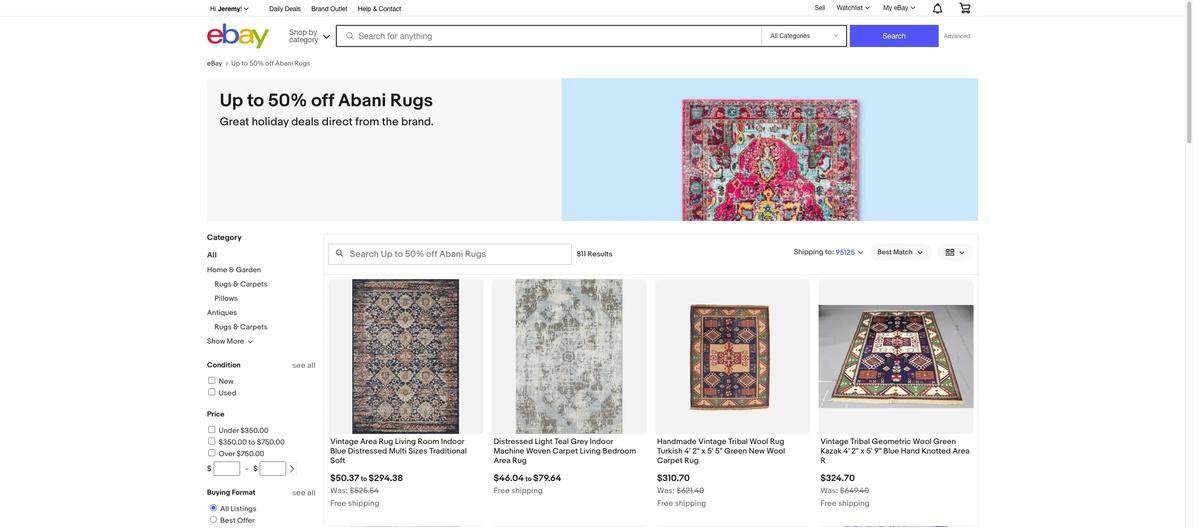 Task type: locate. For each thing, give the bounding box(es) containing it.
tribal
[[728, 437, 748, 447], [850, 437, 870, 447]]

watchlist link
[[831, 2, 875, 14]]

vintage
[[330, 437, 358, 447], [698, 437, 727, 447], [821, 437, 849, 447]]

2 blue from the left
[[883, 446, 899, 457]]

wool right the geometric
[[913, 437, 932, 447]]

1 horizontal spatial indoor
[[590, 437, 613, 447]]

5' inside the vintage tribal geometric wool green kazak 4' 2" x 5' 9" blue hand knotted area r
[[866, 446, 873, 457]]

1 blue from the left
[[330, 446, 346, 457]]

under $350.00
[[219, 426, 269, 435]]

2 $ from the left
[[253, 464, 258, 473]]

wool for $310.70
[[750, 437, 768, 447]]

to right ebay link
[[242, 59, 248, 68]]

0 horizontal spatial ebay
[[207, 59, 222, 68]]

room
[[418, 437, 439, 447]]

Over $750.00 checkbox
[[208, 450, 215, 456]]

teal
[[554, 437, 569, 447]]

1 vertical spatial abani
[[338, 90, 386, 112]]

distressed left multi at bottom
[[348, 446, 387, 457]]

x for $324.70
[[861, 446, 865, 457]]

submit price range image
[[288, 466, 296, 473]]

1 vintage from the left
[[330, 437, 358, 447]]

wool inside the vintage tribal geometric wool green kazak 4' 2" x 5' 9" blue hand knotted area r
[[913, 437, 932, 447]]

0 vertical spatial up
[[231, 59, 240, 68]]

free down '$46.04'
[[494, 486, 510, 496]]

shipping down '$46.04'
[[512, 486, 543, 496]]

shipping inside "$324.70 was: $649.40 free shipping"
[[838, 499, 870, 509]]

best left match
[[878, 248, 892, 257]]

811 results
[[577, 250, 613, 259]]

0 horizontal spatial was:
[[330, 486, 348, 496]]

to inside shipping to : 95125
[[825, 247, 832, 256]]

area up '$46.04'
[[494, 456, 511, 466]]

2 vintage from the left
[[698, 437, 727, 447]]

0 vertical spatial all
[[207, 250, 217, 260]]

0 vertical spatial see
[[292, 361, 306, 371]]

carpet
[[553, 446, 578, 457], [657, 456, 683, 466]]

$310.70
[[657, 473, 690, 484]]

vintage inside vintage area rug living room indoor blue distressed multi sizes traditional soft
[[330, 437, 358, 447]]

outlet
[[330, 5, 348, 13]]

direct
[[322, 115, 353, 129]]

0 horizontal spatial distressed
[[348, 446, 387, 457]]

to inside $50.37 to $294.38 was: $525.54 free shipping
[[361, 475, 367, 483]]

1 x from the left
[[701, 446, 706, 457]]

watchlist
[[837, 4, 863, 12]]

0 horizontal spatial green
[[724, 446, 747, 457]]

free
[[494, 486, 510, 496], [330, 499, 346, 509], [657, 499, 673, 509], [821, 499, 837, 509]]

New checkbox
[[208, 377, 215, 384]]

5'
[[707, 446, 713, 457], [866, 446, 873, 457]]

shipping down $649.40
[[838, 499, 870, 509]]

to up holiday
[[247, 90, 264, 112]]

up inside up to 50% off abani rugs great holiday deals direct from the brand.
[[220, 90, 243, 112]]

$50.37 to $294.38 was: $525.54 free shipping
[[330, 473, 403, 509]]

was: down $50.37
[[330, 486, 348, 496]]

antiques
[[207, 308, 237, 317]]

1 horizontal spatial 2"
[[852, 446, 859, 457]]

1 horizontal spatial area
[[494, 456, 511, 466]]

0 vertical spatial new
[[219, 377, 234, 386]]

rugs & carpets link up more
[[214, 323, 268, 332]]

2" for $310.70
[[693, 446, 700, 457]]

new link
[[207, 377, 234, 386]]

4' right turkish
[[684, 446, 691, 457]]

all for buying format
[[307, 488, 315, 498]]

& down home & garden link
[[233, 280, 239, 289]]

1 horizontal spatial tribal
[[850, 437, 870, 447]]

$350.00 to $750.00 checkbox
[[208, 438, 215, 445]]

best down all listings link
[[220, 516, 236, 525]]

to inside $46.04 to $79.64 free shipping
[[525, 475, 532, 483]]

2" left 5"
[[693, 446, 700, 457]]

$525.54
[[350, 486, 379, 496]]

:
[[832, 247, 834, 256]]

to for $46.04 to $79.64 free shipping
[[525, 475, 532, 483]]

under
[[219, 426, 239, 435]]

x inside the vintage tribal geometric wool green kazak 4' 2" x 5' 9" blue hand knotted area r
[[861, 446, 865, 457]]

1 horizontal spatial carpet
[[657, 456, 683, 466]]

price
[[207, 410, 224, 419]]

green right hand
[[933, 437, 956, 447]]

free inside "$324.70 was: $649.40 free shipping"
[[821, 499, 837, 509]]

5' inside handmade vintage tribal wool rug turkish 4' 2" x 5' 5" green new wool carpet rug
[[707, 446, 713, 457]]

distressed inside distressed light teal grey indoor machine woven carpet living bedroom area rug
[[494, 437, 533, 447]]

4' inside the vintage tribal geometric wool green kazak 4' 2" x 5' 9" blue hand knotted area r
[[844, 446, 850, 457]]

0 vertical spatial see all
[[292, 361, 315, 371]]

1 indoor from the left
[[441, 437, 464, 447]]

green right 5"
[[724, 446, 747, 457]]

& right help at the left top of page
[[373, 5, 377, 13]]

results
[[588, 250, 613, 259]]

see all
[[292, 361, 315, 371], [292, 488, 315, 498]]

new up used
[[219, 377, 234, 386]]

4' right kazak
[[844, 446, 850, 457]]

x inside handmade vintage tribal wool rug turkish 4' 2" x 5' 5" green new wool carpet rug
[[701, 446, 706, 457]]

50% inside up to 50% off abani rugs great holiday deals direct from the brand.
[[268, 90, 307, 112]]

new inside handmade vintage tribal wool rug turkish 4' 2" x 5' 5" green new wool carpet rug
[[749, 446, 765, 457]]

vintage for $50.37
[[330, 437, 358, 447]]

3 vintage from the left
[[821, 437, 849, 447]]

0 horizontal spatial living
[[395, 437, 416, 447]]

all for all listings
[[220, 505, 229, 514]]

vintage right handmade
[[698, 437, 727, 447]]

condition
[[207, 361, 241, 370]]

1 horizontal spatial vintage
[[698, 437, 727, 447]]

from
[[355, 115, 379, 129]]

best offer
[[220, 516, 255, 525]]

0 horizontal spatial vintage
[[330, 437, 358, 447]]

rugs up brand.
[[390, 90, 433, 112]]

0 horizontal spatial blue
[[330, 446, 346, 457]]

was:
[[330, 486, 348, 496], [657, 486, 675, 496], [821, 486, 838, 496]]

to down the under $350.00
[[248, 438, 255, 447]]

1 vertical spatial $750.00
[[237, 450, 264, 459]]

1 vertical spatial all
[[220, 505, 229, 514]]

carpets up more
[[240, 323, 268, 332]]

vintage inside the vintage tribal geometric wool green kazak 4' 2" x 5' 9" blue hand knotted area r
[[821, 437, 849, 447]]

was: down $324.70
[[821, 486, 838, 496]]

living inside vintage area rug living room indoor blue distressed multi sizes traditional soft
[[395, 437, 416, 447]]

living left room
[[395, 437, 416, 447]]

1 horizontal spatial x
[[861, 446, 865, 457]]

all up home
[[207, 250, 217, 260]]

&
[[373, 5, 377, 13], [229, 266, 234, 274], [233, 280, 239, 289], [233, 323, 239, 332]]

2" left 9"
[[852, 446, 859, 457]]

best inside dropdown button
[[878, 248, 892, 257]]

category
[[207, 233, 242, 243]]

see all button for condition
[[292, 361, 315, 371]]

area left multi at bottom
[[360, 437, 377, 447]]

over $750.00
[[219, 450, 264, 459]]

1 horizontal spatial abani
[[338, 90, 386, 112]]

0 vertical spatial abani
[[275, 59, 293, 68]]

abani for up to 50% off abani rugs great holiday deals direct from the brand.
[[338, 90, 386, 112]]

$310.70 was: $621.40 free shipping
[[657, 473, 706, 509]]

0 vertical spatial ebay
[[894, 4, 908, 12]]

1 was: from the left
[[330, 486, 348, 496]]

offer
[[237, 516, 255, 525]]

to up $525.54
[[361, 475, 367, 483]]

rugs & carpets link
[[214, 280, 268, 289], [214, 323, 268, 332]]

0 horizontal spatial all
[[207, 250, 217, 260]]

shop
[[289, 28, 307, 36]]

2 horizontal spatial vintage
[[821, 437, 849, 447]]

see for condition
[[292, 361, 306, 371]]

hand
[[901, 446, 920, 457]]

2" inside handmade vintage tribal wool rug turkish 4' 2" x 5' 5" green new wool carpet rug
[[693, 446, 700, 457]]

0 horizontal spatial $
[[207, 464, 211, 473]]

1 see from the top
[[292, 361, 306, 371]]

1 $ from the left
[[207, 464, 211, 473]]

rugs up pillows link
[[214, 280, 232, 289]]

$ for maximum value text box
[[253, 464, 258, 473]]

vintage tribal geometric wool green kazak 4' 2" x 5' 9" blue hand knotted area r link
[[821, 437, 971, 469]]

home & garden link
[[207, 266, 261, 274]]

sell link
[[810, 4, 830, 11]]

0 horizontal spatial area
[[360, 437, 377, 447]]

1 vertical spatial up
[[220, 90, 243, 112]]

up for up to 50% off abani rugs great holiday deals direct from the brand.
[[220, 90, 243, 112]]

geometric
[[872, 437, 911, 447]]

0 vertical spatial all
[[307, 361, 315, 371]]

area inside vintage area rug living room indoor blue distressed multi sizes traditional soft
[[360, 437, 377, 447]]

1 vertical spatial 50%
[[268, 90, 307, 112]]

abani down category
[[275, 59, 293, 68]]

None submit
[[850, 25, 939, 47]]

2 see all from the top
[[292, 488, 315, 498]]

abani up from
[[338, 90, 386, 112]]

1 horizontal spatial green
[[933, 437, 956, 447]]

1 vertical spatial see all
[[292, 488, 315, 498]]

1 vertical spatial ebay
[[207, 59, 222, 68]]

1 horizontal spatial 4'
[[844, 446, 850, 457]]

2 all from the top
[[307, 488, 315, 498]]

1 horizontal spatial $
[[253, 464, 258, 473]]

0 vertical spatial 50%
[[249, 59, 264, 68]]

2" inside the vintage tribal geometric wool green kazak 4' 2" x 5' 9" blue hand knotted area r
[[852, 446, 859, 457]]

1 see all button from the top
[[292, 361, 315, 371]]

shipping inside "$310.70 was: $621.40 free shipping"
[[675, 499, 706, 509]]

carpets down the garden
[[240, 280, 268, 289]]

Under $350.00 checkbox
[[208, 426, 215, 433]]

1 horizontal spatial best
[[878, 248, 892, 257]]

4'
[[684, 446, 691, 457], [844, 446, 850, 457]]

tribal left 9"
[[850, 437, 870, 447]]

best match
[[878, 248, 913, 257]]

0 vertical spatial off
[[265, 59, 274, 68]]

5' left 9"
[[866, 446, 873, 457]]

all right all listings option
[[220, 505, 229, 514]]

living left bedroom
[[580, 446, 601, 457]]

1 horizontal spatial was:
[[657, 486, 675, 496]]

shop by category banner
[[204, 0, 978, 51]]

0 horizontal spatial 4'
[[684, 446, 691, 457]]

shipping to : 95125
[[794, 247, 855, 257]]

2 horizontal spatial area
[[953, 446, 970, 457]]

x left 5"
[[701, 446, 706, 457]]

$750.00
[[257, 438, 285, 447], [237, 450, 264, 459]]

tribal inside the vintage tribal geometric wool green kazak 4' 2" x 5' 9" blue hand knotted area r
[[850, 437, 870, 447]]

1 see all from the top
[[292, 361, 315, 371]]

to for $50.37 to $294.38 was: $525.54 free shipping
[[361, 475, 367, 483]]

1 rugs & carpets link from the top
[[214, 280, 268, 289]]

0 horizontal spatial best
[[220, 516, 236, 525]]

2 x from the left
[[861, 446, 865, 457]]

$350.00 up over $750.00 link
[[219, 438, 247, 447]]

tribal right 5"
[[728, 437, 748, 447]]

1 horizontal spatial blue
[[883, 446, 899, 457]]

shipping
[[794, 247, 824, 256]]

to inside up to 50% off abani rugs great holiday deals direct from the brand.
[[247, 90, 264, 112]]

$350.00 to $750.00
[[219, 438, 285, 447]]

1 horizontal spatial all
[[220, 505, 229, 514]]

all listings link
[[205, 505, 259, 514]]

$750.00 up maximum value text box
[[257, 438, 285, 447]]

Best Offer radio
[[210, 516, 217, 523]]

0 horizontal spatial off
[[265, 59, 274, 68]]

$750.00 down $350.00 to $750.00 on the bottom of page
[[237, 450, 264, 459]]

x for $310.70
[[701, 446, 706, 457]]

0 vertical spatial best
[[878, 248, 892, 257]]

indoor right room
[[441, 437, 464, 447]]

best offer link
[[205, 516, 257, 525]]

0 horizontal spatial 50%
[[249, 59, 264, 68]]

shipping inside $46.04 to $79.64 free shipping
[[512, 486, 543, 496]]

was: for $324.70
[[821, 486, 838, 496]]

2 tribal from the left
[[850, 437, 870, 447]]

2 see all button from the top
[[292, 488, 315, 498]]

x
[[701, 446, 706, 457], [861, 446, 865, 457]]

0 horizontal spatial x
[[701, 446, 706, 457]]

see all button for buying format
[[292, 488, 315, 498]]

woven
[[526, 446, 551, 457]]

1 5' from the left
[[707, 446, 713, 457]]

modern abstract swirl blue cream indoor area rug dining living room carpet 8x10 image
[[843, 526, 948, 527]]

3 was: from the left
[[821, 486, 838, 496]]

living
[[395, 437, 416, 447], [580, 446, 601, 457]]

1 vertical spatial off
[[311, 90, 334, 112]]

1 horizontal spatial 5'
[[866, 446, 873, 457]]

new
[[219, 377, 234, 386], [749, 446, 765, 457]]

1 vertical spatial all
[[307, 488, 315, 498]]

1 horizontal spatial new
[[749, 446, 765, 457]]

x left 9"
[[861, 446, 865, 457]]

free for $310.70
[[657, 499, 673, 509]]

2 4' from the left
[[844, 446, 850, 457]]

& inside help & contact link
[[373, 5, 377, 13]]

see
[[292, 361, 306, 371], [292, 488, 306, 498]]

0 horizontal spatial tribal
[[728, 437, 748, 447]]

Used checkbox
[[208, 389, 215, 396]]

1 vertical spatial see all button
[[292, 488, 315, 498]]

0 horizontal spatial 5'
[[707, 446, 713, 457]]

2 indoor from the left
[[590, 437, 613, 447]]

deals
[[291, 115, 319, 129]]

1 4' from the left
[[684, 446, 691, 457]]

$ for minimum value text field
[[207, 464, 211, 473]]

50% right ebay link
[[249, 59, 264, 68]]

shipping down $621.40
[[675, 499, 706, 509]]

2 see from the top
[[292, 488, 306, 498]]

brand outlet
[[311, 5, 348, 13]]

1 horizontal spatial distressed
[[494, 437, 533, 447]]

pillows link
[[214, 294, 238, 303]]

2 5' from the left
[[866, 446, 873, 457]]

$ right -
[[253, 464, 258, 473]]

$350.00 to $750.00 link
[[207, 438, 285, 447]]

shag rug ivory swirl grey lines fluffy cozy modern contemporary soft area rug image
[[350, 526, 462, 527]]

indoor right grey
[[590, 437, 613, 447]]

best for best match
[[878, 248, 892, 257]]

1 vertical spatial carpets
[[240, 323, 268, 332]]

1 all from the top
[[307, 361, 315, 371]]

2 2" from the left
[[852, 446, 859, 457]]

free inside $46.04 to $79.64 free shipping
[[494, 486, 510, 496]]

1 vertical spatial best
[[220, 516, 236, 525]]

vintage up r
[[821, 437, 849, 447]]

all for condition
[[307, 361, 315, 371]]

shipping
[[512, 486, 543, 496], [348, 499, 379, 509], [675, 499, 706, 509], [838, 499, 870, 509]]

$350.00 up $350.00 to $750.00 on the bottom of page
[[240, 426, 269, 435]]

off inside up to 50% off abani rugs great holiday deals direct from the brand.
[[311, 90, 334, 112]]

all
[[307, 361, 315, 371], [307, 488, 315, 498]]

All Listings radio
[[210, 505, 217, 511]]

help
[[358, 5, 371, 13]]

blue inside the vintage tribal geometric wool green kazak 4' 2" x 5' 9" blue hand knotted area r
[[883, 446, 899, 457]]

vintage tribal geometric wool green kazak 4' 2" x 5' 9" blue hand knotted area r image
[[818, 305, 973, 408]]

1 horizontal spatial off
[[311, 90, 334, 112]]

blue right 9"
[[883, 446, 899, 457]]

help & contact
[[358, 5, 401, 13]]

was: inside "$324.70 was: $649.40 free shipping"
[[821, 486, 838, 496]]

1 vertical spatial see
[[292, 488, 306, 498]]

traditional
[[429, 446, 467, 457]]

vintage area rug living room indoor blue distressed multi sizes traditional soft
[[330, 437, 467, 466]]

free down $310.70
[[657, 499, 673, 509]]

brand.
[[401, 115, 434, 129]]

all
[[207, 250, 217, 260], [220, 505, 229, 514]]

was: inside $50.37 to $294.38 was: $525.54 free shipping
[[330, 486, 348, 496]]

daily deals
[[269, 5, 301, 13]]

blue up $50.37
[[330, 446, 346, 457]]

free down $50.37
[[330, 499, 346, 509]]

$ down over $750.00 option
[[207, 464, 211, 473]]

0 horizontal spatial abani
[[275, 59, 293, 68]]

50% for up to 50% off abani rugs
[[249, 59, 264, 68]]

abani inside up to 50% off abani rugs great holiday deals direct from the brand.
[[338, 90, 386, 112]]

shipping for $46.04
[[512, 486, 543, 496]]

1 horizontal spatial 50%
[[268, 90, 307, 112]]

indoor
[[441, 437, 464, 447], [590, 437, 613, 447]]

0 horizontal spatial indoor
[[441, 437, 464, 447]]

1 vertical spatial rugs & carpets link
[[214, 323, 268, 332]]

distressed light teal grey indoor machine woven carpet living bedroom area rug
[[494, 437, 636, 466]]

0 vertical spatial see all button
[[292, 361, 315, 371]]

advanced link
[[939, 25, 976, 47]]

0 horizontal spatial carpet
[[553, 446, 578, 457]]

all listings
[[220, 505, 256, 514]]

new right 5"
[[749, 446, 765, 457]]

distressed left light
[[494, 437, 533, 447]]

4' inside handmade vintage tribal wool rug turkish 4' 2" x 5' 5" green new wool carpet rug
[[684, 446, 691, 457]]

5' left 5"
[[707, 446, 713, 457]]

2 horizontal spatial was:
[[821, 486, 838, 496]]

to left the 95125
[[825, 247, 832, 256]]

1 horizontal spatial ebay
[[894, 4, 908, 12]]

up to 50% off abani rugs
[[231, 59, 310, 68]]

0 vertical spatial carpets
[[240, 280, 268, 289]]

free down $324.70
[[821, 499, 837, 509]]

area
[[360, 437, 377, 447], [953, 446, 970, 457], [494, 456, 511, 466]]

wool right 5"
[[750, 437, 768, 447]]

best
[[878, 248, 892, 257], [220, 516, 236, 525]]

Enter your search keyword text field
[[328, 244, 571, 265]]

1 2" from the left
[[693, 446, 700, 457]]

up
[[231, 59, 240, 68], [220, 90, 243, 112]]

1 vertical spatial new
[[749, 446, 765, 457]]

wool
[[750, 437, 768, 447], [913, 437, 932, 447], [767, 446, 785, 457]]

was: inside "$310.70 was: $621.40 free shipping"
[[657, 486, 675, 496]]

vintage inside handmade vintage tribal wool rug turkish 4' 2" x 5' 5" green new wool carpet rug
[[698, 437, 727, 447]]

area right knotted
[[953, 446, 970, 457]]

0 horizontal spatial 2"
[[693, 446, 700, 457]]

2 was: from the left
[[657, 486, 675, 496]]

was: down $310.70
[[657, 486, 675, 496]]

used
[[219, 389, 236, 398]]

1 horizontal spatial living
[[580, 446, 601, 457]]

0 vertical spatial rugs & carpets link
[[214, 280, 268, 289]]

shipping down $525.54
[[348, 499, 379, 509]]

carpets
[[240, 280, 268, 289], [240, 323, 268, 332]]

vintage up soft
[[330, 437, 358, 447]]

2"
[[693, 446, 700, 457], [852, 446, 859, 457]]

to left $79.64
[[525, 475, 532, 483]]

advanced
[[944, 33, 970, 39]]

used link
[[207, 389, 236, 398]]

none submit inside shop by category banner
[[850, 25, 939, 47]]

0 vertical spatial $750.00
[[257, 438, 285, 447]]

1 tribal from the left
[[728, 437, 748, 447]]

ebay
[[894, 4, 908, 12], [207, 59, 222, 68]]

free inside "$310.70 was: $621.40 free shipping"
[[657, 499, 673, 509]]

rugs & carpets link down home & garden link
[[214, 280, 268, 289]]

rugs
[[294, 59, 310, 68], [390, 90, 433, 112], [214, 280, 232, 289], [214, 323, 232, 332]]

free for $324.70
[[821, 499, 837, 509]]

50% up holiday
[[268, 90, 307, 112]]

4' for $324.70
[[844, 446, 850, 457]]



Task type: describe. For each thing, give the bounding box(es) containing it.
4' for $310.70
[[684, 446, 691, 457]]

hi
[[210, 5, 216, 13]]

off for up to 50% off abani rugs great holiday deals direct from the brand.
[[311, 90, 334, 112]]

sizes
[[408, 446, 428, 457]]

contact
[[379, 5, 401, 13]]

handmade vintage tribal wool rug turkish 4' 2" x 5' 5" green new wool carpet rug
[[657, 437, 785, 466]]

green inside handmade vintage tribal wool rug turkish 4' 2" x 5' 5" green new wool carpet rug
[[724, 446, 747, 457]]

machine
[[494, 446, 524, 457]]

turkish
[[657, 446, 683, 457]]

handmade vintage tribal wool rug turkish 4' 2" x 5' 5" green new wool carpet rug image
[[681, 279, 784, 434]]

soft
[[330, 456, 345, 466]]

bedroom
[[603, 446, 636, 457]]

50% for up to 50% off abani rugs great holiday deals direct from the brand.
[[268, 90, 307, 112]]

distressed light teal grey indoor machine woven carpet living bedroom area rug link
[[494, 437, 644, 469]]

indoor inside distressed light teal grey indoor machine woven carpet living bedroom area rug
[[590, 437, 613, 447]]

home & garden rugs & carpets pillows antiques rugs & carpets
[[207, 266, 268, 332]]

wool left r
[[767, 446, 785, 457]]

holiday
[[252, 115, 289, 129]]

Maximum Value text field
[[260, 462, 286, 476]]

the
[[382, 115, 399, 129]]

vintage for $324.70
[[821, 437, 849, 447]]

vintage tribal geometric wool green kazak 4' 2" x 5' 9" blue hand knotted area r
[[821, 437, 970, 466]]

$621.40
[[677, 486, 704, 496]]

carpet inside handmade vintage tribal wool rug turkish 4' 2" x 5' 5" green new wool carpet rug
[[657, 456, 683, 466]]

all for all
[[207, 250, 217, 260]]

area inside distressed light teal grey indoor machine woven carpet living bedroom area rug
[[494, 456, 511, 466]]

95125
[[836, 248, 855, 257]]

2" for $324.70
[[852, 446, 859, 457]]

$294.38
[[369, 473, 403, 484]]

$649.40
[[840, 486, 869, 496]]

pillows
[[214, 294, 238, 303]]

2 carpets from the top
[[240, 323, 268, 332]]

account navigation
[[204, 0, 978, 16]]

format
[[232, 488, 256, 497]]

1 carpets from the top
[[240, 280, 268, 289]]

buying
[[207, 488, 230, 497]]

light
[[535, 437, 553, 447]]

Search for anything text field
[[337, 26, 759, 46]]

kazak
[[821, 446, 842, 457]]

see all for buying format
[[292, 488, 315, 498]]

off for up to 50% off abani rugs
[[265, 59, 274, 68]]

hi jeremy !
[[210, 5, 242, 13]]

r
[[821, 456, 826, 466]]

& up more
[[233, 323, 239, 332]]

5' for $310.70
[[707, 446, 713, 457]]

5"
[[715, 446, 723, 457]]

5' for $324.70
[[866, 446, 873, 457]]

rugs down antiques link
[[214, 323, 232, 332]]

handmade vintage tribal wool rug turkish 4' 2" x 5' 5" green new wool carpet rug link
[[657, 437, 808, 469]]

0 vertical spatial $350.00
[[240, 426, 269, 435]]

Minimum Value text field
[[214, 462, 240, 476]]

jeremy
[[218, 5, 240, 13]]

my
[[884, 4, 892, 12]]

see all for condition
[[292, 361, 315, 371]]

sell
[[815, 4, 825, 11]]

& right home
[[229, 266, 234, 274]]

by
[[309, 28, 317, 36]]

811
[[577, 250, 586, 259]]

green inside the vintage tribal geometric wool green kazak 4' 2" x 5' 9" blue hand knotted area r
[[933, 437, 956, 447]]

buying format
[[207, 488, 256, 497]]

daily
[[269, 5, 283, 13]]

area inside the vintage tribal geometric wool green kazak 4' 2" x 5' 9" blue hand knotted area r
[[953, 446, 970, 457]]

abani for up to 50% off abani rugs
[[275, 59, 293, 68]]

rugs down category
[[294, 59, 310, 68]]

carpet inside distressed light teal grey indoor machine woven carpet living bedroom area rug
[[553, 446, 578, 457]]

brand outlet link
[[311, 4, 348, 15]]

$46.04 to $79.64 free shipping
[[494, 473, 561, 496]]

daily deals link
[[269, 4, 301, 15]]

-
[[245, 464, 248, 473]]

up for up to 50% off abani rugs
[[231, 59, 240, 68]]

home
[[207, 266, 227, 274]]

to for up to 50% off abani rugs
[[242, 59, 248, 68]]

free inside $50.37 to $294.38 was: $525.54 free shipping
[[330, 499, 346, 509]]

1 vertical spatial $350.00
[[219, 438, 247, 447]]

tribal inside handmade vintage tribal wool rug turkish 4' 2" x 5' 5" green new wool carpet rug
[[728, 437, 748, 447]]

my ebay link
[[878, 2, 920, 14]]

ebay inside account navigation
[[894, 4, 908, 12]]

view: gallery view image
[[945, 247, 965, 258]]

indoor inside vintage area rug living room indoor blue distressed multi sizes traditional soft
[[441, 437, 464, 447]]

rug inside distressed light teal grey indoor machine woven carpet living bedroom area rug
[[512, 456, 527, 466]]

shipping for $310.70
[[675, 499, 706, 509]]

blue inside vintage area rug living room indoor blue distressed multi sizes traditional soft
[[330, 446, 346, 457]]

free for $46.04
[[494, 486, 510, 496]]

$46.04
[[494, 473, 524, 484]]

9"
[[874, 446, 882, 457]]

help & contact link
[[358, 4, 401, 15]]

deals
[[285, 5, 301, 13]]

over
[[219, 450, 235, 459]]

wool for $324.70
[[913, 437, 932, 447]]

distressed inside vintage area rug living room indoor blue distressed multi sizes traditional soft
[[348, 446, 387, 457]]

shipping for $324.70
[[838, 499, 870, 509]]

!
[[240, 5, 242, 13]]

my ebay
[[884, 4, 908, 12]]

to for shipping to : 95125
[[825, 247, 832, 256]]

under $350.00 link
[[207, 426, 269, 435]]

2 rugs & carpets link from the top
[[214, 323, 268, 332]]

living inside distressed light teal grey indoor machine woven carpet living bedroom area rug
[[580, 446, 601, 457]]

your shopping cart image
[[959, 3, 971, 13]]

$324.70 was: $649.40 free shipping
[[821, 473, 870, 509]]

show more
[[207, 337, 244, 346]]

more
[[227, 337, 244, 346]]

brand
[[311, 5, 329, 13]]

shop by category button
[[285, 24, 332, 46]]

ebay link
[[207, 59, 231, 68]]

antiques link
[[207, 308, 237, 317]]

distressed light teal grey indoor machine woven carpet living bedroom area rug image
[[515, 279, 623, 434]]

grey
[[571, 437, 588, 447]]

was: for $310.70
[[657, 486, 675, 496]]

best match button
[[869, 244, 932, 261]]

see for buying format
[[292, 488, 306, 498]]

rug inside vintage area rug living room indoor blue distressed multi sizes traditional soft
[[379, 437, 393, 447]]

to for up to 50% off abani rugs great holiday deals direct from the brand.
[[247, 90, 264, 112]]

show more button
[[207, 337, 253, 346]]

knotted
[[922, 446, 951, 457]]

0 horizontal spatial new
[[219, 377, 234, 386]]

best for best offer
[[220, 516, 236, 525]]

listings
[[231, 505, 256, 514]]

shipping inside $50.37 to $294.38 was: $525.54 free shipping
[[348, 499, 379, 509]]

great
[[220, 115, 249, 129]]

match
[[893, 248, 913, 257]]

up to 50% off abani rugs great holiday deals direct from the brand.
[[220, 90, 434, 129]]

vintage area rug living room indoor blue distressed multi sizes traditional soft image
[[352, 279, 459, 434]]

to for $350.00 to $750.00
[[248, 438, 255, 447]]

rugs inside up to 50% off abani rugs great holiday deals direct from the brand.
[[390, 90, 433, 112]]



Task type: vqa. For each thing, say whether or not it's contained in the screenshot.
All corresponding to All
yes



